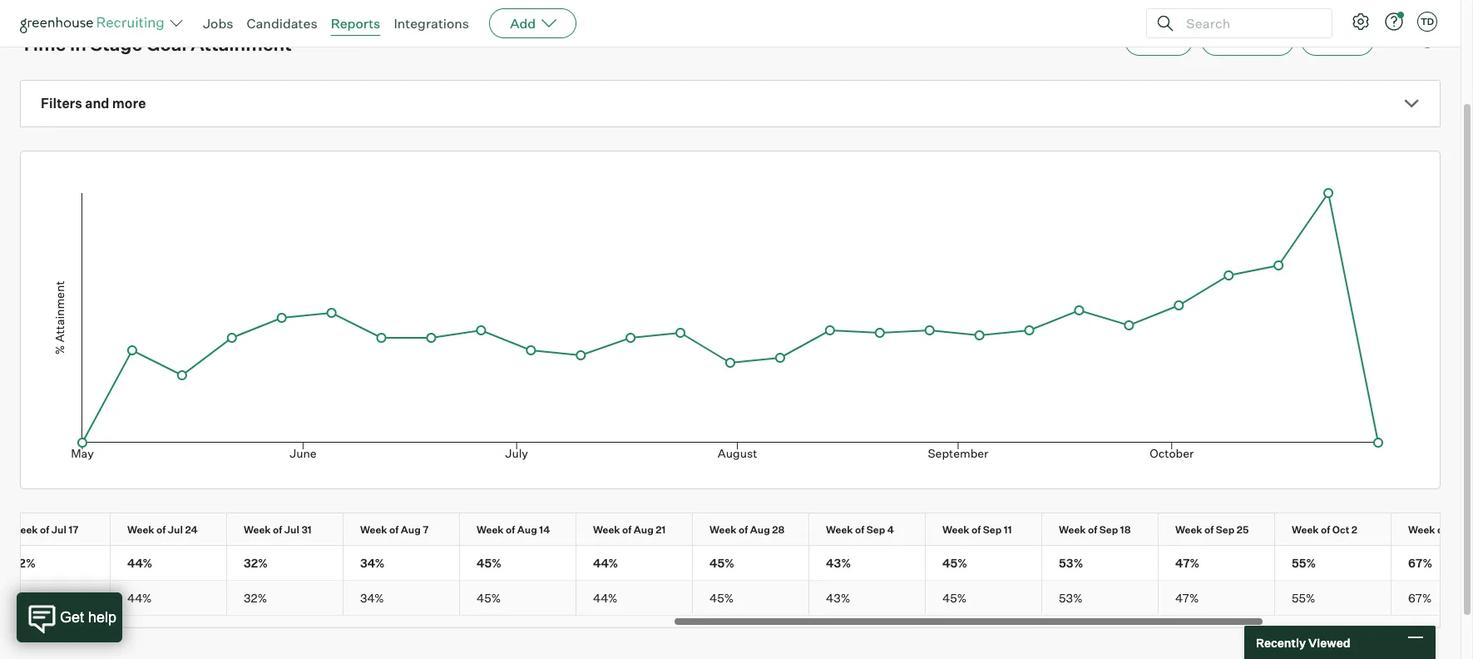 Task type: locate. For each thing, give the bounding box(es) containing it.
jul
[[51, 524, 66, 536], [168, 524, 183, 536], [284, 524, 300, 536]]

7
[[423, 524, 429, 536]]

1 vertical spatial 55%
[[1293, 591, 1316, 605]]

reports right candidates
[[331, 15, 381, 32]]

schedule button
[[1202, 26, 1295, 56]]

week for week of sep 25
[[1176, 524, 1203, 536]]

aug left 28
[[751, 524, 771, 536]]

filters
[[41, 95, 82, 112]]

0 horizontal spatial in
[[70, 33, 87, 55]]

1 horizontal spatial in
[[129, 8, 139, 23]]

week left 9
[[1409, 524, 1436, 536]]

week left 25
[[1176, 524, 1203, 536]]

sep for 11
[[984, 524, 1002, 536]]

of left 25
[[1205, 524, 1215, 536]]

2 jul from the left
[[168, 524, 183, 536]]

week left 18
[[1059, 524, 1087, 536]]

week of jul 17 column header
[[0, 514, 125, 545]]

recently viewed
[[1257, 635, 1351, 650]]

2 53% from the top
[[1059, 591, 1083, 605]]

aug left '14'
[[518, 524, 537, 536]]

9
[[1469, 524, 1474, 536]]

week for week of sep 18
[[1059, 524, 1087, 536]]

8 of from the left
[[856, 524, 865, 536]]

week left 7
[[360, 524, 387, 536]]

week left 24
[[127, 524, 154, 536]]

10 of from the left
[[1089, 524, 1098, 536]]

1 sep from the left
[[867, 524, 886, 536]]

oct for 9
[[1450, 524, 1467, 536]]

0 vertical spatial 42%
[[11, 556, 36, 570]]

week left 31
[[244, 524, 271, 536]]

goal left jobs
[[177, 8, 201, 23]]

reports link
[[331, 15, 381, 32]]

save and schedule this report to revisit it! element
[[1126, 26, 1202, 56]]

45%
[[477, 556, 502, 570], [710, 556, 735, 570], [943, 556, 968, 570], [477, 591, 501, 605], [710, 591, 734, 605], [943, 591, 967, 605]]

add button
[[489, 8, 577, 38]]

aug for 21
[[634, 524, 654, 536]]

5 of from the left
[[506, 524, 515, 536]]

1 week from the left
[[11, 524, 38, 536]]

11 week from the left
[[1176, 524, 1203, 536]]

47%
[[1176, 556, 1200, 570], [1176, 591, 1200, 605]]

week for week of jul 31
[[244, 524, 271, 536]]

oct left 9
[[1450, 524, 1467, 536]]

4 aug from the left
[[751, 524, 771, 536]]

stage
[[142, 8, 174, 23], [90, 33, 142, 55]]

4
[[888, 524, 895, 536]]

jul left 31
[[284, 524, 300, 536]]

week inside "column header"
[[943, 524, 970, 536]]

of left 4
[[856, 524, 865, 536]]

time in stage goal attainment
[[99, 8, 266, 23], [20, 33, 292, 55]]

oct left 2
[[1333, 524, 1350, 536]]

of for 14
[[506, 524, 515, 536]]

week of aug 7 column header
[[344, 514, 474, 545]]

55%
[[1293, 556, 1317, 570], [1293, 591, 1316, 605]]

42%
[[11, 556, 36, 570], [11, 591, 35, 605]]

week left 11
[[943, 524, 970, 536]]

2 sep from the left
[[984, 524, 1002, 536]]

of left 2
[[1322, 524, 1331, 536]]

13 of from the left
[[1438, 524, 1448, 536]]

sep left 11
[[984, 524, 1002, 536]]

week of sep 11
[[943, 524, 1013, 536]]

integrations
[[394, 15, 470, 32]]

and
[[85, 95, 109, 112]]

55% up recently viewed at the right of the page
[[1293, 591, 1316, 605]]

55% down week of oct 2
[[1293, 556, 1317, 570]]

10 week from the left
[[1059, 524, 1087, 536]]

time right all reports link
[[99, 8, 127, 23]]

jobs link
[[203, 15, 233, 32]]

time in stage goal attainment link
[[99, 8, 266, 23]]

1 vertical spatial 53%
[[1059, 591, 1083, 605]]

2
[[1352, 524, 1358, 536]]

13 week from the left
[[1409, 524, 1436, 536]]

6 week from the left
[[593, 524, 620, 536]]

53%
[[1059, 556, 1084, 570], [1059, 591, 1083, 605]]

1 32% from the top
[[244, 556, 268, 570]]

goal down time in stage goal attainment 'link'
[[146, 33, 187, 55]]

7 week from the left
[[710, 524, 737, 536]]

td button
[[1415, 8, 1442, 35]]

week
[[11, 524, 38, 536], [127, 524, 154, 536], [244, 524, 271, 536], [360, 524, 387, 536], [477, 524, 504, 536], [593, 524, 620, 536], [710, 524, 737, 536], [826, 524, 854, 536], [943, 524, 970, 536], [1059, 524, 1087, 536], [1176, 524, 1203, 536], [1293, 524, 1320, 536], [1409, 524, 1436, 536]]

2 32% from the top
[[244, 591, 267, 605]]

save button
[[1126, 26, 1194, 56]]

67%
[[1409, 556, 1433, 570], [1409, 591, 1433, 605]]

of inside "column header"
[[972, 524, 982, 536]]

21
[[656, 524, 666, 536]]

0 vertical spatial 32%
[[244, 556, 268, 570]]

stage left jobs link
[[142, 8, 174, 23]]

in
[[129, 8, 139, 23], [70, 33, 87, 55]]

3 aug from the left
[[634, 524, 654, 536]]

of for 21
[[623, 524, 632, 536]]

reports right all
[[37, 8, 80, 23]]

sep inside "column header"
[[984, 524, 1002, 536]]

of left '14'
[[506, 524, 515, 536]]

of left 18
[[1089, 524, 1098, 536]]

3 jul from the left
[[284, 524, 300, 536]]

week of oct 9
[[1409, 524, 1474, 536]]

share
[[1322, 33, 1354, 48]]

0 vertical spatial 47%
[[1176, 556, 1200, 570]]

34%
[[360, 556, 385, 570], [360, 591, 384, 605]]

1 aug from the left
[[401, 524, 421, 536]]

3 week from the left
[[244, 524, 271, 536]]

of for 2
[[1322, 524, 1331, 536]]

aug
[[401, 524, 421, 536], [518, 524, 537, 536], [634, 524, 654, 536], [751, 524, 771, 536]]

4 sep from the left
[[1217, 524, 1235, 536]]

aug left 21
[[634, 524, 654, 536]]

28
[[773, 524, 785, 536]]

1 horizontal spatial jul
[[168, 524, 183, 536]]

25
[[1237, 524, 1250, 536]]

1 vertical spatial time in stage goal attainment
[[20, 33, 292, 55]]

0 vertical spatial 55%
[[1293, 556, 1317, 570]]

8 week from the left
[[826, 524, 854, 536]]

week left 28
[[710, 524, 737, 536]]

time
[[99, 8, 127, 23], [20, 33, 66, 55]]

week left 4
[[826, 524, 854, 536]]

of left 7
[[390, 524, 399, 536]]

3 sep from the left
[[1100, 524, 1119, 536]]

candidates
[[247, 15, 318, 32]]

0 horizontal spatial jul
[[51, 524, 66, 536]]

1 vertical spatial 34%
[[360, 591, 384, 605]]

17
[[69, 524, 78, 536]]

2 week from the left
[[127, 524, 154, 536]]

oct inside column header
[[1333, 524, 1350, 536]]

of left 28
[[739, 524, 748, 536]]

0 vertical spatial 53%
[[1059, 556, 1084, 570]]

0 vertical spatial time
[[99, 8, 127, 23]]

11
[[1004, 524, 1013, 536]]

1 jul from the left
[[51, 524, 66, 536]]

stage up more
[[90, 33, 142, 55]]

2 oct from the left
[[1450, 524, 1467, 536]]

1 47% from the top
[[1176, 556, 1200, 570]]

of left 11
[[972, 524, 982, 536]]

5 week from the left
[[477, 524, 504, 536]]

time down all reports link
[[20, 33, 66, 55]]

recently
[[1257, 635, 1307, 650]]

of left 31
[[273, 524, 282, 536]]

0 vertical spatial 43%
[[826, 556, 852, 570]]

sep left 4
[[867, 524, 886, 536]]

sep left 18
[[1100, 524, 1119, 536]]

week of sep 25
[[1176, 524, 1250, 536]]

3 of from the left
[[273, 524, 282, 536]]

2 42% from the top
[[11, 591, 35, 605]]

sep left 25
[[1217, 524, 1235, 536]]

32%
[[244, 556, 268, 570], [244, 591, 267, 605]]

week of sep 18 column header
[[1043, 514, 1174, 545]]

1 horizontal spatial oct
[[1450, 524, 1467, 536]]

jul left 17
[[51, 524, 66, 536]]

0 horizontal spatial time
[[20, 33, 66, 55]]

0 vertical spatial in
[[129, 8, 139, 23]]

xychart image
[[41, 152, 1421, 485]]

of left 17
[[40, 524, 49, 536]]

1 vertical spatial 42%
[[11, 591, 35, 605]]

24
[[185, 524, 198, 536]]

4 of from the left
[[390, 524, 399, 536]]

0 vertical spatial 67%
[[1409, 556, 1433, 570]]

week left 21
[[593, 524, 620, 536]]

2 horizontal spatial jul
[[284, 524, 300, 536]]

1 vertical spatial 47%
[[1176, 591, 1200, 605]]

1 55% from the top
[[1293, 556, 1317, 570]]

2 34% from the top
[[360, 591, 384, 605]]

week of sep 11 column header
[[926, 514, 1057, 545]]

1 vertical spatial stage
[[90, 33, 142, 55]]

of for 31
[[273, 524, 282, 536]]

integrations link
[[394, 15, 470, 32]]

1 vertical spatial goal
[[146, 33, 187, 55]]

1 vertical spatial 67%
[[1409, 591, 1433, 605]]

of left 21
[[623, 524, 632, 536]]

9 week from the left
[[943, 524, 970, 536]]

week of oct 2 column header
[[1276, 514, 1407, 545]]

1 vertical spatial 43%
[[826, 591, 851, 605]]

candidates link
[[247, 15, 318, 32]]

1 of from the left
[[40, 524, 49, 536]]

jul for 24
[[168, 524, 183, 536]]

43%
[[826, 556, 852, 570], [826, 591, 851, 605]]

12 week from the left
[[1293, 524, 1320, 536]]

all reports link
[[20, 8, 80, 23]]

18
[[1121, 524, 1132, 536]]

reports
[[37, 8, 80, 23], [331, 15, 381, 32]]

of for 25
[[1205, 524, 1215, 536]]

of inside 'column header'
[[856, 524, 865, 536]]

oct
[[1333, 524, 1350, 536], [1450, 524, 1467, 536]]

1 53% from the top
[[1059, 556, 1084, 570]]

6 of from the left
[[623, 524, 632, 536]]

week left 17
[[11, 524, 38, 536]]

7 of from the left
[[739, 524, 748, 536]]

aug left 7
[[401, 524, 421, 536]]

sep inside 'column header'
[[867, 524, 886, 536]]

1 oct from the left
[[1333, 524, 1350, 536]]

grid
[[0, 514, 1474, 628]]

of for 24
[[156, 524, 166, 536]]

week left 2
[[1293, 524, 1320, 536]]

week inside 'column header'
[[826, 524, 854, 536]]

of
[[40, 524, 49, 536], [156, 524, 166, 536], [273, 524, 282, 536], [390, 524, 399, 536], [506, 524, 515, 536], [623, 524, 632, 536], [739, 524, 748, 536], [856, 524, 865, 536], [972, 524, 982, 536], [1089, 524, 1098, 536], [1205, 524, 1215, 536], [1322, 524, 1331, 536], [1438, 524, 1448, 536]]

goal
[[177, 8, 201, 23], [146, 33, 187, 55]]

2 aug from the left
[[518, 524, 537, 536]]

4 week from the left
[[360, 524, 387, 536]]

11 of from the left
[[1205, 524, 1215, 536]]

attainment
[[204, 8, 266, 23], [191, 33, 292, 55]]

2 of from the left
[[156, 524, 166, 536]]

of for 17
[[40, 524, 49, 536]]

1 vertical spatial 32%
[[244, 591, 267, 605]]

2 55% from the top
[[1293, 591, 1316, 605]]

jul left 24
[[168, 524, 183, 536]]

of left 24
[[156, 524, 166, 536]]

12 of from the left
[[1322, 524, 1331, 536]]

sep
[[867, 524, 886, 536], [984, 524, 1002, 536], [1100, 524, 1119, 536], [1217, 524, 1235, 536]]

0 vertical spatial goal
[[177, 8, 201, 23]]

0 vertical spatial 34%
[[360, 556, 385, 570]]

week of aug 7
[[360, 524, 429, 536]]

9 of from the left
[[972, 524, 982, 536]]

0 horizontal spatial oct
[[1333, 524, 1350, 536]]

1 vertical spatial attainment
[[191, 33, 292, 55]]

of for 7
[[390, 524, 399, 536]]

week of jul 17
[[11, 524, 78, 536]]

week left '14'
[[477, 524, 504, 536]]

week for week of aug 21
[[593, 524, 620, 536]]

week for week of jul 24
[[127, 524, 154, 536]]

44%
[[127, 556, 152, 570], [593, 556, 619, 570], [127, 591, 152, 605], [593, 591, 618, 605]]

of left 9
[[1438, 524, 1448, 536]]

faq image
[[1418, 29, 1438, 49]]

share button
[[1301, 26, 1375, 56]]

14
[[540, 524, 550, 536]]

week of sep 25 column header
[[1159, 514, 1290, 545]]

week for week of aug 28
[[710, 524, 737, 536]]



Task type: describe. For each thing, give the bounding box(es) containing it.
week of aug 28
[[710, 524, 785, 536]]

more
[[112, 95, 146, 112]]

week of oct 2
[[1293, 524, 1358, 536]]

week of sep 4
[[826, 524, 895, 536]]

2 47% from the top
[[1176, 591, 1200, 605]]

add
[[510, 15, 536, 32]]

week for week of oct 2
[[1293, 524, 1320, 536]]

week of aug 21
[[593, 524, 666, 536]]

week of jul 31
[[244, 524, 312, 536]]

week of sep 18
[[1059, 524, 1132, 536]]

2 43% from the top
[[826, 591, 851, 605]]

week of jul 24
[[127, 524, 198, 536]]

0 vertical spatial attainment
[[204, 8, 266, 23]]

configure image
[[1352, 12, 1372, 32]]

oct for 2
[[1333, 524, 1350, 536]]

1 horizontal spatial time
[[99, 8, 127, 23]]

aug for 28
[[751, 524, 771, 536]]

save
[[1146, 33, 1173, 48]]

week of jul 24 column header
[[111, 514, 241, 545]]

week for week of aug 7
[[360, 524, 387, 536]]

of for 18
[[1089, 524, 1098, 536]]

of for 28
[[739, 524, 748, 536]]

td button
[[1418, 12, 1438, 32]]

greenhouse recruiting image
[[20, 13, 170, 33]]

2 67% from the top
[[1409, 591, 1433, 605]]

week for week of oct 9
[[1409, 524, 1436, 536]]

1 vertical spatial in
[[70, 33, 87, 55]]

week for week of aug 14
[[477, 524, 504, 536]]

all
[[20, 8, 34, 23]]

1 vertical spatial time
[[20, 33, 66, 55]]

sep for 4
[[867, 524, 886, 536]]

filters and more
[[41, 95, 146, 112]]

1 43% from the top
[[826, 556, 852, 570]]

0 vertical spatial stage
[[142, 8, 174, 23]]

1 42% from the top
[[11, 556, 36, 570]]

jul for 17
[[51, 524, 66, 536]]

viewed
[[1309, 635, 1351, 650]]

Search text field
[[1183, 11, 1317, 35]]

week of aug 14 column header
[[460, 514, 591, 545]]

sep for 18
[[1100, 524, 1119, 536]]

jobs
[[203, 15, 233, 32]]

jul for 31
[[284, 524, 300, 536]]

week of aug 14
[[477, 524, 550, 536]]

of for 11
[[972, 524, 982, 536]]

schedule
[[1223, 33, 1274, 48]]

week for week of sep 4
[[826, 524, 854, 536]]

1 horizontal spatial reports
[[331, 15, 381, 32]]

0 vertical spatial time in stage goal attainment
[[99, 8, 266, 23]]

week of aug 28 column header
[[693, 514, 824, 545]]

of for 9
[[1438, 524, 1448, 536]]

of for 4
[[856, 524, 865, 536]]

week of sep 4 column header
[[810, 514, 940, 545]]

aug for 14
[[518, 524, 537, 536]]

week for week of jul 17
[[11, 524, 38, 536]]

download image
[[1385, 29, 1405, 49]]

31
[[302, 524, 312, 536]]

1 34% from the top
[[360, 556, 385, 570]]

0 horizontal spatial reports
[[37, 8, 80, 23]]

week of jul 31 column header
[[227, 514, 358, 545]]

aug for 7
[[401, 524, 421, 536]]

grid containing 42%
[[0, 514, 1474, 628]]

week of aug 21 column header
[[577, 514, 707, 545]]

td
[[1421, 16, 1435, 27]]

all reports
[[20, 8, 80, 23]]

week for week of sep 11
[[943, 524, 970, 536]]

1 67% from the top
[[1409, 556, 1433, 570]]

sep for 25
[[1217, 524, 1235, 536]]



Task type: vqa. For each thing, say whether or not it's contained in the screenshot.
the Week of Sep 4
yes



